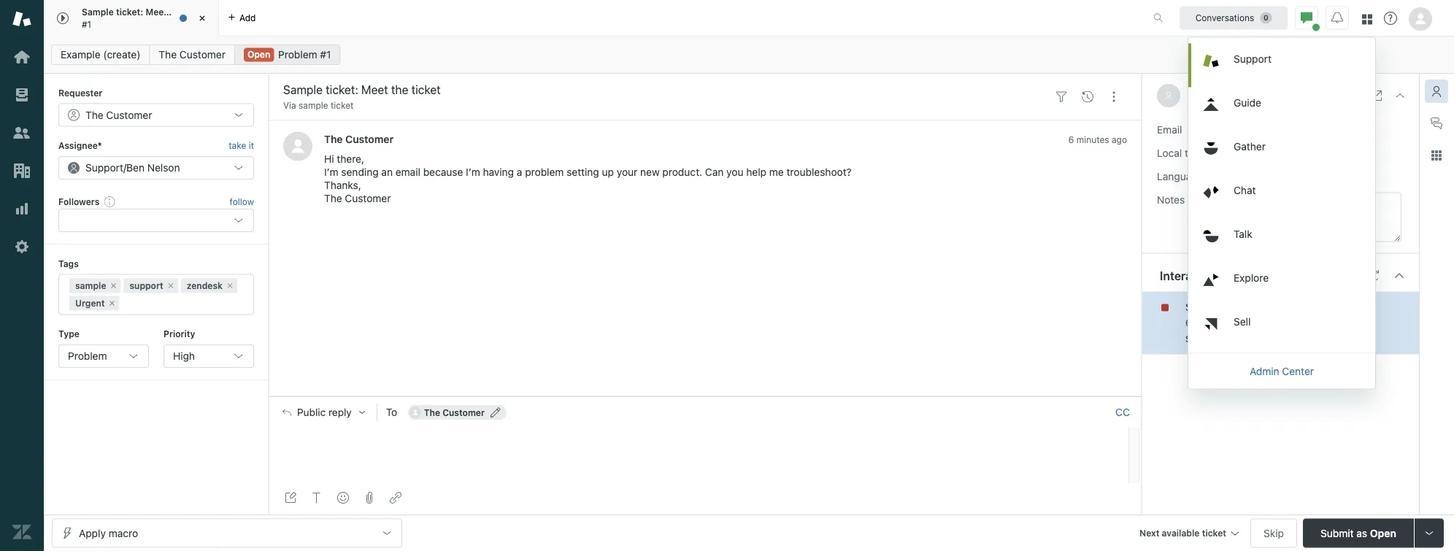 Task type: vqa. For each thing, say whether or not it's contained in the screenshot.
December
no



Task type: describe. For each thing, give the bounding box(es) containing it.
14:09
[[1252, 147, 1279, 159]]

assignee* element
[[58, 156, 254, 179]]

assignee*
[[58, 140, 102, 151]]

open inside the secondary element
[[247, 49, 270, 60]]

example (create) button
[[51, 45, 150, 65]]

requester element
[[58, 103, 254, 127]]

0 horizontal spatial minutes
[[1077, 134, 1109, 144]]

reporting image
[[12, 199, 31, 218]]

admin image
[[12, 237, 31, 256]]

take
[[229, 140, 246, 151]]

sell
[[1234, 315, 1251, 327]]

events image
[[1082, 91, 1094, 103]]

close image inside tab
[[195, 11, 210, 26]]

customer inside the requester element
[[106, 109, 152, 121]]

conversations
[[1196, 13, 1255, 23]]

mon,
[[1226, 147, 1249, 159]]

meet for sample ticket: meet the ticket #1
[[146, 7, 167, 17]]

high
[[173, 350, 195, 362]]

zendesk products image
[[1362, 14, 1373, 24]]

problem for problem
[[68, 350, 107, 362]]

get help image
[[1384, 12, 1397, 25]]

troubleshoot?
[[787, 166, 852, 178]]

support / ben nelson
[[85, 162, 180, 174]]

skip
[[1264, 527, 1284, 539]]

6 minutes ago text field
[[1069, 134, 1127, 144]]

gather link
[[1192, 131, 1375, 175]]

the customer inside the secondary element
[[159, 49, 226, 61]]

#1 inside the secondary element
[[320, 49, 331, 61]]

insert emojis image
[[337, 492, 349, 504]]

explore link
[[1192, 262, 1375, 306]]

ago inside 'sample ticket: meet the ticket 6 minutes ago status'
[[1229, 318, 1244, 328]]

ticket: for sample ticket: meet the ticket 6 minutes ago status
[[1223, 301, 1253, 313]]

/
[[123, 162, 126, 174]]

hide composer image
[[699, 390, 711, 402]]

6 inside 'sample ticket: meet the ticket 6 minutes ago status'
[[1186, 318, 1191, 328]]

email
[[396, 166, 420, 178]]

customer inside hi there, i'm sending an email because i'm having a problem setting up your new product. can you help me troubleshoot? thanks, the customer
[[345, 192, 391, 204]]

local
[[1157, 147, 1182, 159]]

0 vertical spatial sample
[[299, 100, 328, 111]]

remove image for urgent
[[108, 299, 117, 308]]

follow button
[[230, 195, 254, 208]]

via sample ticket
[[283, 100, 354, 111]]

because
[[423, 166, 463, 178]]

tab containing sample ticket: meet the ticket
[[44, 0, 219, 37]]

remove image
[[166, 282, 175, 290]]

customer@example.com image
[[409, 407, 421, 418]]

problem button
[[58, 345, 149, 368]]

language
[[1157, 170, 1204, 182]]

the customer inside the requester element
[[85, 109, 152, 121]]

a
[[517, 166, 522, 178]]

available
[[1162, 528, 1200, 538]]

the inside hi there, i'm sending an email because i'm having a problem setting up your new product. can you help me troubleshoot? thanks, the customer
[[324, 192, 342, 204]]

cc
[[1116, 406, 1130, 418]]

setting
[[567, 166, 599, 178]]

the right user image
[[1189, 89, 1210, 103]]

requester
[[58, 88, 102, 98]]

having
[[483, 166, 514, 178]]

the down sample ticket: meet the ticket #1
[[159, 49, 177, 61]]

sample for sample ticket: meet the ticket #1
[[82, 7, 114, 17]]

email button
[[1143, 118, 1419, 141]]

you
[[727, 166, 744, 178]]

talk
[[1234, 228, 1253, 240]]

guide
[[1234, 96, 1262, 108]]

there,
[[337, 153, 364, 165]]

add button
[[219, 0, 265, 36]]

(create)
[[103, 49, 140, 61]]

help
[[746, 166, 767, 178]]

as
[[1357, 527, 1368, 539]]

up
[[602, 166, 614, 178]]

public reply button
[[269, 397, 377, 428]]

submit
[[1321, 527, 1354, 539]]

explore
[[1234, 272, 1269, 284]]

chat link
[[1192, 175, 1375, 219]]

product.
[[663, 166, 702, 178]]

take it button
[[229, 138, 254, 153]]

info on adding followers image
[[104, 196, 116, 207]]

notifications image
[[1332, 12, 1343, 24]]

the customer up there,
[[324, 133, 394, 145]]

follow
[[230, 196, 254, 207]]

public reply
[[297, 406, 352, 418]]

guide link
[[1192, 87, 1375, 131]]

displays possible ticket submission types image
[[1424, 527, 1435, 539]]

urgent
[[75, 298, 105, 309]]

views image
[[12, 85, 31, 104]]

minutes inside 'sample ticket: meet the ticket 6 minutes ago status'
[[1194, 318, 1226, 328]]

ticket right via
[[331, 100, 354, 111]]

local time
[[1157, 147, 1205, 159]]

user image
[[1166, 92, 1172, 100]]

draft mode image
[[285, 492, 296, 504]]

support link
[[1192, 43, 1375, 87]]

filter image
[[1056, 91, 1067, 103]]

hi
[[324, 153, 334, 165]]

reply
[[329, 406, 352, 418]]

it
[[249, 140, 254, 151]]

skip button
[[1251, 519, 1297, 548]]

0 horizontal spatial ago
[[1112, 134, 1127, 144]]

6 minutes ago text field
[[1186, 318, 1244, 328]]

avatar image
[[283, 132, 312, 161]]

zendesk image
[[12, 523, 31, 542]]

example
[[61, 49, 100, 61]]

interactions
[[1160, 269, 1226, 283]]

ticket: for sample ticket: meet the ticket #1
[[116, 7, 143, 17]]

ticket inside sample ticket: meet the ticket #1
[[186, 7, 210, 17]]

problem #1
[[278, 49, 331, 61]]

add
[[239, 13, 256, 23]]

next available ticket button
[[1133, 519, 1245, 550]]

tags
[[58, 259, 79, 269]]

conversations button
[[1180, 6, 1288, 30]]



Task type: locate. For each thing, give the bounding box(es) containing it.
1 horizontal spatial minutes
[[1194, 318, 1226, 328]]

the for sample ticket: meet the ticket 6 minutes ago status
[[1282, 301, 1297, 313]]

the customer up gather
[[1189, 89, 1267, 103]]

the customer link down sample ticket: meet the ticket #1
[[149, 45, 235, 65]]

1 vertical spatial close image
[[1394, 90, 1406, 101]]

tab
[[44, 0, 219, 37]]

apply
[[79, 527, 106, 539]]

take it
[[229, 140, 254, 151]]

meet inside sample ticket: meet the ticket #1
[[146, 7, 167, 17]]

0 vertical spatial problem
[[278, 49, 317, 61]]

to
[[386, 406, 397, 418]]

1 horizontal spatial sample
[[299, 100, 328, 111]]

high button
[[164, 345, 254, 368]]

ticket: up (create)
[[116, 7, 143, 17]]

support for support
[[1234, 53, 1272, 65]]

sample for sample ticket: meet the ticket 6 minutes ago status
[[1186, 301, 1221, 313]]

can
[[705, 166, 724, 178]]

customer up the support / ben nelson
[[106, 109, 152, 121]]

1 vertical spatial the
[[1282, 301, 1297, 313]]

0 horizontal spatial #1
[[82, 19, 91, 29]]

1 horizontal spatial meet
[[1255, 301, 1279, 313]]

main element
[[0, 0, 44, 551]]

meet inside 'sample ticket: meet the ticket 6 minutes ago status'
[[1255, 301, 1279, 313]]

1 horizontal spatial 6
[[1186, 318, 1191, 328]]

the inside sample ticket: meet the ticket #1
[[170, 7, 184, 17]]

1 vertical spatial problem
[[68, 350, 107, 362]]

ago
[[1112, 134, 1127, 144], [1229, 318, 1244, 328]]

problem inside the secondary element
[[278, 49, 317, 61]]

user image
[[1164, 91, 1173, 100]]

0 horizontal spatial open
[[247, 49, 270, 60]]

ben
[[126, 162, 145, 174]]

sending
[[341, 166, 379, 178]]

open
[[247, 49, 270, 60], [1370, 527, 1397, 539]]

1 horizontal spatial ticket:
[[1223, 301, 1253, 313]]

the customer
[[159, 49, 226, 61], [1189, 89, 1267, 103], [85, 109, 152, 121], [324, 133, 394, 145], [424, 407, 485, 417]]

followers
[[58, 196, 99, 206]]

support up guide
[[1234, 53, 1272, 65]]

via
[[283, 100, 296, 111]]

Subject field
[[280, 81, 1045, 99]]

#1 up example
[[82, 19, 91, 29]]

ticket: inside sample ticket: meet the ticket #1
[[116, 7, 143, 17]]

mon, 14:09 est
[[1226, 147, 1300, 159]]

gather
[[1234, 140, 1266, 152]]

customer up there,
[[345, 133, 394, 145]]

me
[[769, 166, 784, 178]]

support for support / ben nelson
[[85, 162, 123, 174]]

problem for problem #1
[[278, 49, 317, 61]]

customer
[[180, 49, 226, 61], [1213, 89, 1267, 103], [106, 109, 152, 121], [345, 133, 394, 145], [345, 192, 391, 204], [443, 407, 485, 417]]

the right customer@example.com icon
[[424, 407, 440, 417]]

the down requester at the left of page
[[85, 109, 103, 121]]

talk link
[[1192, 219, 1375, 262]]

1 horizontal spatial close image
[[1394, 90, 1406, 101]]

0 horizontal spatial the
[[170, 7, 184, 17]]

remove image for sample
[[109, 282, 118, 290]]

ticket: inside 'sample ticket: meet the ticket 6 minutes ago status'
[[1223, 301, 1253, 313]]

status
[[1186, 334, 1214, 344]]

0 vertical spatial ticket:
[[116, 7, 143, 17]]

ticket actions image
[[1108, 91, 1120, 103]]

0 vertical spatial minutes
[[1077, 134, 1109, 144]]

meet down explore
[[1255, 301, 1279, 313]]

6 minutes ago
[[1069, 134, 1127, 144]]

1 horizontal spatial problem
[[278, 49, 317, 61]]

1 vertical spatial open
[[1370, 527, 1397, 539]]

1 vertical spatial ago
[[1229, 318, 1244, 328]]

ticket left add dropdown button
[[186, 7, 210, 17]]

ticket inside dropdown button
[[1202, 528, 1227, 538]]

problem down type
[[68, 350, 107, 362]]

customer up gather
[[1213, 89, 1267, 103]]

1 i'm from the left
[[324, 166, 338, 178]]

sample up urgent
[[75, 281, 106, 291]]

0 vertical spatial open
[[247, 49, 270, 60]]

customer down add dropdown button
[[180, 49, 226, 61]]

sample right via
[[299, 100, 328, 111]]

customer inside the secondary element
[[180, 49, 226, 61]]

open down the add
[[247, 49, 270, 60]]

the for sample ticket: meet the ticket #1
[[170, 7, 184, 17]]

ticket inside 'sample ticket: meet the ticket 6 minutes ago status'
[[1300, 301, 1326, 313]]

sample up 6 minutes ago text field
[[1186, 301, 1221, 313]]

submit as open
[[1321, 527, 1397, 539]]

meet
[[146, 7, 167, 17], [1255, 301, 1279, 313]]

0 vertical spatial the
[[170, 7, 184, 17]]

type
[[58, 329, 80, 339]]

the customer down requester at the left of page
[[85, 109, 152, 121]]

2 i'm from the left
[[466, 166, 480, 178]]

1 vertical spatial the customer link
[[324, 133, 394, 145]]

notes
[[1157, 194, 1185, 206]]

customers image
[[12, 123, 31, 142]]

problem
[[525, 166, 564, 178]]

1 vertical spatial #1
[[320, 49, 331, 61]]

zendesk support image
[[12, 9, 31, 28]]

customer left edit user icon
[[443, 407, 485, 417]]

0 horizontal spatial 6
[[1069, 134, 1074, 144]]

i'm left "having"
[[466, 166, 480, 178]]

open right as
[[1370, 527, 1397, 539]]

support
[[130, 281, 163, 291]]

email
[[1157, 123, 1182, 135]]

sample ticket: meet the ticket 6 minutes ago status
[[1186, 301, 1326, 344]]

zendesk
[[187, 281, 223, 291]]

button displays agent's chat status as online. image
[[1301, 12, 1313, 24]]

format text image
[[311, 492, 323, 504]]

minutes up status
[[1194, 318, 1226, 328]]

1 vertical spatial ticket:
[[1223, 301, 1253, 313]]

admin
[[1250, 365, 1280, 377]]

1 vertical spatial minutes
[[1194, 318, 1226, 328]]

sample ticket: meet the ticket #1
[[82, 7, 210, 29]]

ticket up center
[[1300, 301, 1326, 313]]

problem inside problem popup button
[[68, 350, 107, 362]]

0 horizontal spatial sample
[[75, 281, 106, 291]]

sample
[[299, 100, 328, 111], [75, 281, 106, 291]]

0 vertical spatial sample
[[82, 7, 114, 17]]

customer down sending
[[345, 192, 391, 204]]

0 horizontal spatial sample
[[82, 7, 114, 17]]

next
[[1140, 528, 1160, 538]]

0 horizontal spatial close image
[[195, 11, 210, 26]]

secondary element
[[44, 40, 1454, 69]]

new
[[640, 166, 660, 178]]

the inside 'sample ticket: meet the ticket 6 minutes ago status'
[[1282, 301, 1297, 313]]

center
[[1282, 365, 1314, 377]]

thanks,
[[324, 179, 361, 191]]

macro
[[109, 527, 138, 539]]

0 horizontal spatial meet
[[146, 7, 167, 17]]

0 vertical spatial close image
[[195, 11, 210, 26]]

1 horizontal spatial ago
[[1229, 318, 1244, 328]]

1 vertical spatial 6
[[1186, 318, 1191, 328]]

support inside assignee* element
[[85, 162, 123, 174]]

0 vertical spatial the customer link
[[149, 45, 235, 65]]

0 vertical spatial 6
[[1069, 134, 1074, 144]]

1 horizontal spatial #1
[[320, 49, 331, 61]]

cc button
[[1116, 406, 1130, 419]]

remove image left support on the left of the page
[[109, 282, 118, 290]]

0 horizontal spatial ticket:
[[116, 7, 143, 17]]

#1 up via sample ticket
[[320, 49, 331, 61]]

0 vertical spatial ago
[[1112, 134, 1127, 144]]

0 horizontal spatial the customer link
[[149, 45, 235, 65]]

the up hi
[[324, 133, 343, 145]]

close image
[[195, 11, 210, 26], [1394, 90, 1406, 101]]

1 horizontal spatial the
[[1282, 301, 1297, 313]]

priority
[[164, 329, 195, 339]]

#1
[[82, 19, 91, 29], [320, 49, 331, 61]]

1 horizontal spatial i'm
[[466, 166, 480, 178]]

followers element
[[58, 209, 254, 232]]

remove image
[[109, 282, 118, 290], [226, 282, 234, 290], [108, 299, 117, 308]]

1 vertical spatial support
[[85, 162, 123, 174]]

nelson
[[147, 162, 180, 174]]

admin center link
[[1189, 357, 1375, 386]]

0 vertical spatial #1
[[82, 19, 91, 29]]

0 horizontal spatial problem
[[68, 350, 107, 362]]

the customer link inside the secondary element
[[149, 45, 235, 65]]

ticket: up sell
[[1223, 301, 1253, 313]]

1 horizontal spatial open
[[1370, 527, 1397, 539]]

0 horizontal spatial i'm
[[324, 166, 338, 178]]

problem up via
[[278, 49, 317, 61]]

apps image
[[1431, 150, 1443, 161]]

edit user image
[[491, 407, 501, 417]]

ticket right available
[[1202, 528, 1227, 538]]

0 horizontal spatial support
[[85, 162, 123, 174]]

0 vertical spatial support
[[1234, 53, 1272, 65]]

organizations image
[[12, 161, 31, 180]]

chat
[[1234, 184, 1256, 196]]

meet up example (create) 'button'
[[146, 7, 167, 17]]

close image left add dropdown button
[[195, 11, 210, 26]]

support left ben on the top of the page
[[85, 162, 123, 174]]

add attachment image
[[364, 492, 375, 504]]

#1 inside sample ticket: meet the ticket #1
[[82, 19, 91, 29]]

sample inside sample ticket: meet the ticket #1
[[82, 7, 114, 17]]

the
[[159, 49, 177, 61], [1189, 89, 1210, 103], [85, 109, 103, 121], [324, 133, 343, 145], [324, 192, 342, 204], [424, 407, 440, 417]]

get started image
[[12, 47, 31, 66]]

meet for sample ticket: meet the ticket 6 minutes ago status
[[1255, 301, 1279, 313]]

hi there, i'm sending an email because i'm having a problem setting up your new product. can you help me troubleshoot? thanks, the customer
[[324, 153, 852, 204]]

i'm down hi
[[324, 166, 338, 178]]

minutes down 'events' 'image'
[[1077, 134, 1109, 144]]

sample up example (create) at the top of the page
[[82, 7, 114, 17]]

1 vertical spatial sample
[[75, 281, 106, 291]]

remove image right urgent
[[108, 299, 117, 308]]

customer context image
[[1431, 85, 1443, 97]]

close image right view more details 'image'
[[1394, 90, 1406, 101]]

ticket
[[186, 7, 210, 17], [331, 100, 354, 111], [1300, 301, 1326, 313], [1202, 528, 1227, 538]]

apply macro
[[79, 527, 138, 539]]

an
[[381, 166, 393, 178]]

time
[[1185, 147, 1205, 159]]

the customer link
[[149, 45, 235, 65], [324, 133, 394, 145]]

your
[[617, 166, 638, 178]]

the customer link up there,
[[324, 133, 394, 145]]

admin center
[[1250, 365, 1314, 377]]

sell link
[[1192, 306, 1375, 350]]

view more details image
[[1371, 90, 1383, 101]]

minutes
[[1077, 134, 1109, 144], [1194, 318, 1226, 328]]

1 horizontal spatial support
[[1234, 53, 1272, 65]]

1 vertical spatial meet
[[1255, 301, 1279, 313]]

1 horizontal spatial sample
[[1186, 301, 1221, 313]]

0 vertical spatial meet
[[146, 7, 167, 17]]

remove image right zendesk
[[226, 282, 234, 290]]

the customer right customer@example.com icon
[[424, 407, 485, 417]]

1 horizontal spatial the customer link
[[324, 133, 394, 145]]

problem
[[278, 49, 317, 61], [68, 350, 107, 362]]

example (create)
[[61, 49, 140, 61]]

tabs tab list
[[44, 0, 1138, 37]]

add link (cmd k) image
[[390, 492, 402, 504]]

next available ticket
[[1140, 528, 1227, 538]]

Add user notes text field
[[1226, 192, 1402, 242]]

remove image for zendesk
[[226, 282, 234, 290]]

sample inside 'sample ticket: meet the ticket 6 minutes ago status'
[[1186, 301, 1221, 313]]

the customer down sample ticket: meet the ticket #1
[[159, 49, 226, 61]]

6
[[1069, 134, 1074, 144], [1186, 318, 1191, 328]]

the down thanks,
[[324, 192, 342, 204]]

1 vertical spatial sample
[[1186, 301, 1221, 313]]



